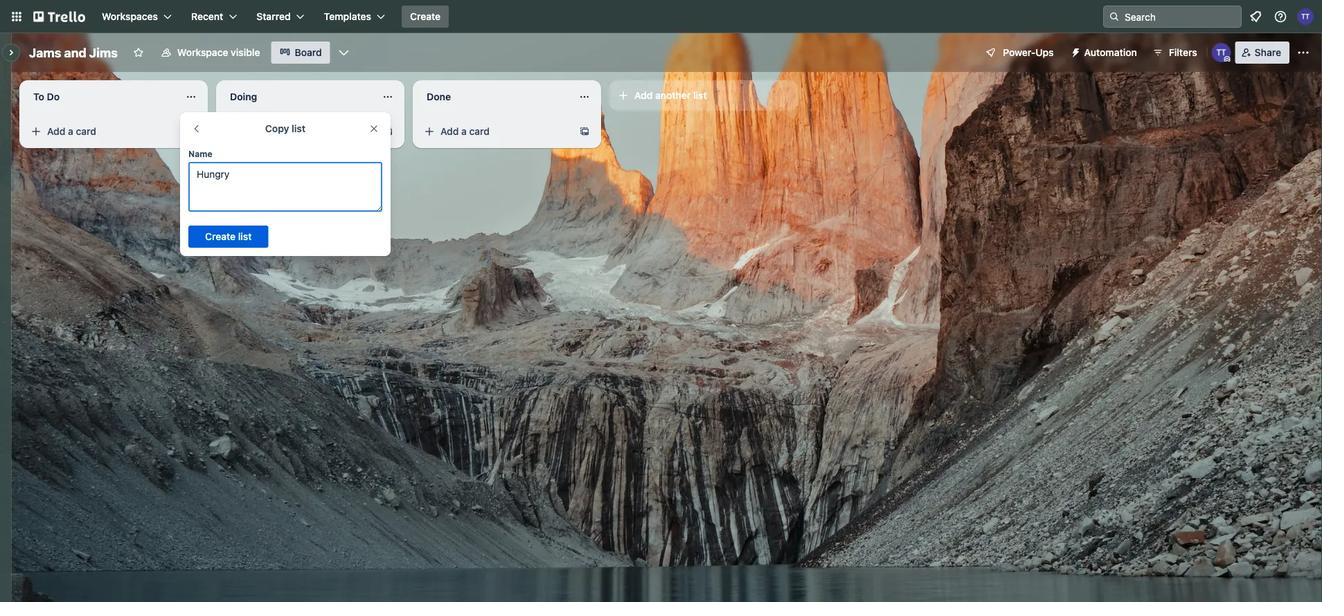 Task type: vqa. For each thing, say whether or not it's contained in the screenshot.
Customize views 'icon' at top left
yes



Task type: locate. For each thing, give the bounding box(es) containing it.
1 add a card button from the left
[[25, 121, 180, 143]]

1 horizontal spatial card
[[273, 126, 293, 137]]

templates
[[324, 11, 371, 22]]

add another list
[[634, 90, 707, 101]]

0 horizontal spatial add a card button
[[25, 121, 180, 143]]

to do
[[33, 91, 60, 102]]

To Do text field
[[188, 162, 382, 212]]

list right 'another'
[[693, 90, 707, 101]]

sm image
[[1065, 42, 1084, 61]]

list inside button
[[693, 90, 707, 101]]

2 horizontal spatial a
[[461, 126, 467, 137]]

templates button
[[316, 6, 393, 28]]

0 horizontal spatial card
[[76, 126, 96, 137]]

add a card button for done
[[418, 121, 573, 143]]

1 a from the left
[[68, 126, 73, 137]]

To Do text field
[[25, 86, 177, 108]]

add a card button down doing text box
[[222, 121, 377, 143]]

3 card from the left
[[469, 126, 490, 137]]

workspaces
[[102, 11, 158, 22]]

workspace visible
[[177, 47, 260, 58]]

2 add a card button from the left
[[222, 121, 377, 143]]

card down to do text box
[[76, 126, 96, 137]]

copy
[[265, 123, 289, 134]]

1 horizontal spatial a
[[265, 126, 270, 137]]

automation
[[1084, 47, 1137, 58]]

card down done text box
[[469, 126, 490, 137]]

3 a from the left
[[461, 126, 467, 137]]

switch to… image
[[10, 10, 24, 24]]

add a card button for doing
[[222, 121, 377, 143]]

add another list button
[[609, 80, 798, 111]]

add a card for done
[[440, 126, 490, 137]]

workspace visible button
[[152, 42, 268, 64]]

add a card button for to do
[[25, 121, 180, 143]]

2 horizontal spatial add a card button
[[418, 121, 573, 143]]

list
[[693, 90, 707, 101], [292, 123, 306, 134]]

do
[[47, 91, 60, 102]]

add a card button down to do text box
[[25, 121, 180, 143]]

ups
[[1036, 47, 1054, 58]]

a down doing text box
[[265, 126, 270, 137]]

add a card down doing
[[244, 126, 293, 137]]

add a card for to do
[[47, 126, 96, 137]]

Search field
[[1120, 6, 1241, 27]]

add
[[634, 90, 653, 101], [47, 126, 65, 137], [244, 126, 262, 137], [440, 126, 459, 137]]

card
[[76, 126, 96, 137], [273, 126, 293, 137], [469, 126, 490, 137]]

card down doing text box
[[273, 126, 293, 137]]

0 horizontal spatial list
[[292, 123, 306, 134]]

1 horizontal spatial add a card button
[[222, 121, 377, 143]]

1 create from template… image from the left
[[382, 126, 393, 137]]

1 horizontal spatial create from template… image
[[579, 126, 590, 137]]

power-ups
[[1003, 47, 1054, 58]]

list right copy
[[292, 123, 306, 134]]

add a card button
[[25, 121, 180, 143], [222, 121, 377, 143], [418, 121, 573, 143]]

add inside button
[[634, 90, 653, 101]]

1 horizontal spatial list
[[693, 90, 707, 101]]

add a card button down done text box
[[418, 121, 573, 143]]

0 horizontal spatial create from template… image
[[382, 126, 393, 137]]

add a card down do
[[47, 126, 96, 137]]

3 add a card button from the left
[[418, 121, 573, 143]]

1 add a card from the left
[[47, 126, 96, 137]]

2 horizontal spatial card
[[469, 126, 490, 137]]

0 horizontal spatial a
[[68, 126, 73, 137]]

0 horizontal spatial add a card
[[47, 126, 96, 137]]

a down to do text box
[[68, 126, 73, 137]]

2 create from template… image from the left
[[579, 126, 590, 137]]

2 horizontal spatial add a card
[[440, 126, 490, 137]]

terry turtle (terryturtle) image
[[1212, 43, 1231, 62]]

another
[[655, 90, 691, 101]]

and
[[64, 45, 86, 60]]

0 vertical spatial list
[[693, 90, 707, 101]]

starred
[[256, 11, 291, 22]]

2 a from the left
[[265, 126, 270, 137]]

this member is an admin of this board. image
[[1224, 56, 1230, 62]]

Done text field
[[418, 86, 571, 108]]

add a card
[[47, 126, 96, 137], [244, 126, 293, 137], [440, 126, 490, 137]]

create from template… image
[[382, 126, 393, 137], [579, 126, 590, 137]]

add left 'another'
[[634, 90, 653, 101]]

2 add a card from the left
[[244, 126, 293, 137]]

None submit
[[188, 226, 268, 248]]

3 add a card from the left
[[440, 126, 490, 137]]

copy list
[[265, 123, 306, 134]]

automation button
[[1065, 42, 1145, 64]]

1 card from the left
[[76, 126, 96, 137]]

1 horizontal spatial add a card
[[244, 126, 293, 137]]

a
[[68, 126, 73, 137], [265, 126, 270, 137], [461, 126, 467, 137]]

add a card down done at the left top of the page
[[440, 126, 490, 137]]

create from template… image for done
[[579, 126, 590, 137]]

a down done text box
[[461, 126, 467, 137]]

filters
[[1169, 47, 1197, 58]]

name
[[188, 149, 212, 159]]

card for done
[[469, 126, 490, 137]]



Task type: describe. For each thing, give the bounding box(es) containing it.
share
[[1255, 47, 1281, 58]]

card for to do
[[76, 126, 96, 137]]

1 vertical spatial list
[[292, 123, 306, 134]]

a for to do
[[68, 126, 73, 137]]

back to home image
[[33, 6, 85, 28]]

to
[[33, 91, 44, 102]]

board link
[[271, 42, 330, 64]]

open information menu image
[[1274, 10, 1287, 24]]

0 notifications image
[[1247, 8, 1264, 25]]

a for done
[[461, 126, 467, 137]]

show menu image
[[1296, 46, 1310, 60]]

recent
[[191, 11, 223, 22]]

jims
[[89, 45, 118, 60]]

recent button
[[183, 6, 245, 28]]

star or unstar board image
[[133, 47, 144, 58]]

create
[[410, 11, 441, 22]]

jams and jims
[[29, 45, 118, 60]]

create button
[[402, 6, 449, 28]]

starred button
[[248, 6, 313, 28]]

power-ups button
[[975, 42, 1062, 64]]

terry turtle (terryturtle) image
[[1297, 8, 1314, 25]]

add down done at the left top of the page
[[440, 126, 459, 137]]

done
[[427, 91, 451, 102]]

power-
[[1003, 47, 1036, 58]]

share button
[[1235, 42, 1289, 64]]

add left copy
[[244, 126, 262, 137]]

doing
[[230, 91, 257, 102]]

2 card from the left
[[273, 126, 293, 137]]

primary element
[[0, 0, 1322, 33]]

board
[[295, 47, 322, 58]]

customize views image
[[337, 46, 351, 60]]

visible
[[231, 47, 260, 58]]

search image
[[1109, 11, 1120, 22]]

create from template… image for doing
[[382, 126, 393, 137]]

add down do
[[47, 126, 65, 137]]

workspace
[[177, 47, 228, 58]]

create from template… image
[[186, 126, 197, 137]]

workspaces button
[[93, 6, 180, 28]]

filters button
[[1148, 42, 1201, 64]]

Doing text field
[[222, 86, 374, 108]]

Board name text field
[[22, 42, 125, 64]]

jams
[[29, 45, 61, 60]]



